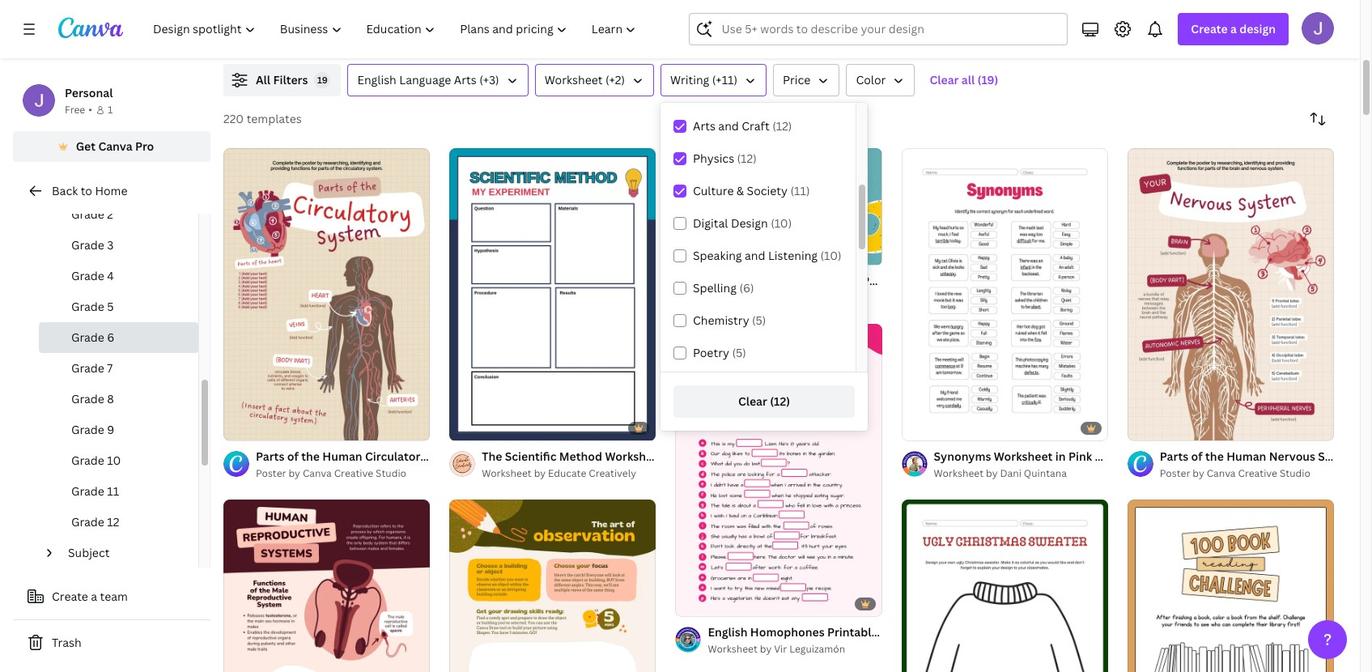 Task type: describe. For each thing, give the bounding box(es) containing it.
motion
[[1144, 11, 1183, 27]]

and for craft
[[719, 118, 739, 134]]

by inside bacteria and viruses lesson by ljr edu resources
[[883, 29, 895, 43]]

a for design
[[1231, 21, 1238, 36]]

clear (12)
[[739, 394, 791, 409]]

worksheet by vir leguizamón link
[[708, 641, 883, 657]]

viruses
[[920, 11, 961, 27]]

physics (12)
[[693, 151, 757, 166]]

design
[[1240, 21, 1277, 36]]

digital design (10)
[[693, 215, 792, 231]]

relationships
[[610, 11, 685, 27]]

trash link
[[13, 627, 211, 659]]

worksheet inside button
[[545, 72, 603, 87]]

force
[[1210, 11, 1240, 27]]

and for viruses
[[897, 11, 918, 27]]

4
[[107, 268, 114, 284]]

functions of the human reproductive systems science poster in maroon light pink flat graphic style image
[[224, 500, 430, 672]]

clear for clear (12)
[[739, 394, 768, 409]]

1 vertical spatial arts
[[693, 118, 716, 134]]

english homophones printable worksheet image
[[676, 324, 883, 616]]

poster by canva creative studio link for parts of the human nervous system science poster in pastel pink rose pink flat graphic style image at the right of the page
[[1161, 466, 1335, 482]]

grade for grade 5
[[71, 299, 104, 314]]

worksheet by educate creatively
[[482, 467, 637, 480]]

(12) for clear (12)
[[771, 394, 791, 409]]

studio for parts of the human nervous system science poster in pastel pink rose pink flat graphic style image at the right of the page poster by canva creative studio link
[[1281, 467, 1311, 480]]

english language arts (+3) button
[[348, 64, 529, 96]]

3
[[107, 237, 114, 253]]

all
[[256, 72, 271, 87]]

printable
[[828, 624, 879, 640]]

lesson for motion
[[1144, 29, 1177, 43]]

the scientific method worksheet in pink blue yellow fun hand drawn style image
[[450, 148, 656, 441]]

digital
[[693, 215, 729, 231]]

jacob simon image
[[1302, 12, 1335, 45]]

symbiotic relationships lesson by canva creative studio
[[552, 11, 705, 43]]

arts and craft (12)
[[693, 118, 792, 134]]

worksheet (+2)
[[545, 72, 625, 87]]

220
[[224, 111, 244, 126]]

12
[[107, 514, 119, 530]]

1 of 2 for parts of the human circulatory system science poster in light brown rose pink flat graphic style image on the left of the page
[[235, 421, 258, 433]]

system
[[310, 11, 351, 27]]

2 for parts of the human nervous system science poster in pastel pink rose pink flat graphic style image at the right of the page
[[1157, 421, 1162, 433]]

craft
[[742, 118, 770, 134]]

leguizamón
[[790, 642, 846, 656]]

grade 11 link
[[39, 476, 198, 507]]

motion and force image
[[1111, 0, 1373, 4]]

culture & society (11)
[[693, 183, 810, 198]]

7
[[107, 360, 113, 376]]

canva inside the solar system lesson by canva creative studio
[[305, 29, 334, 43]]

price button
[[774, 64, 840, 96]]

speaking
[[693, 248, 742, 263]]

spelling (6)
[[693, 280, 755, 296]]

of for parts of the human circulatory system science poster in light brown rose pink flat graphic style image on the left of the page
[[242, 421, 251, 433]]

synonyms worksheet in pink simple style image
[[902, 148, 1109, 441]]

create a design
[[1192, 21, 1277, 36]]

color button
[[847, 64, 916, 96]]

grade 9
[[71, 422, 114, 437]]

grade for grade 6
[[71, 330, 104, 345]]

parts of the human circulatory system science poster in light brown rose pink flat graphic style image
[[224, 148, 430, 441]]

solar
[[279, 11, 308, 27]]

grade 3 link
[[39, 230, 198, 261]]

grade 7 link
[[39, 353, 198, 384]]

all filters
[[256, 72, 308, 87]]

bird
[[1227, 29, 1246, 43]]

create for create a team
[[52, 589, 88, 604]]

a for team
[[91, 589, 97, 604]]

trash
[[52, 635, 82, 650]]

grade 2
[[71, 207, 113, 222]]

and for listening
[[745, 248, 766, 263]]

worksheet by educate creatively link
[[482, 466, 656, 482]]

get canva pro button
[[13, 131, 211, 162]]

(11)
[[791, 183, 810, 198]]

grade 4
[[71, 268, 114, 284]]

free •
[[65, 103, 92, 117]]

writing (+11)
[[671, 72, 738, 87]]

ljr
[[897, 29, 914, 43]]

motion and force link
[[1144, 11, 1373, 28]]

arts inside button
[[454, 72, 477, 87]]

bacteria
[[848, 11, 894, 27]]

pink
[[1069, 449, 1093, 464]]

get
[[76, 139, 96, 154]]

grade 5
[[71, 299, 114, 314]]

worksheet left vir
[[708, 642, 758, 656]]

home
[[95, 183, 128, 198]]

poetry
[[693, 345, 730, 360]]

culture
[[693, 183, 734, 198]]

Sort by button
[[1302, 103, 1335, 135]]

synonyms worksheet in pink simple style worksheet by dani quintana
[[934, 449, 1165, 480]]

dani
[[1001, 467, 1022, 480]]

worksheet up worksheet by dani quintana link
[[994, 449, 1053, 464]]

220 templates
[[224, 111, 302, 126]]

2 for parts of the human circulatory system science poster in light brown rose pink flat graphic style image on the left of the page
[[253, 421, 258, 433]]

worksheet (+2) button
[[535, 64, 654, 96]]

poster by canva creative studio for poster by canva creative studio link to the middle
[[708, 290, 859, 304]]

canva inside symbiotic relationships lesson by canva creative studio
[[601, 29, 630, 43]]

all
[[962, 72, 975, 87]]

subject button
[[62, 538, 189, 569]]

by inside english homophones printable worksheet worksheet by vir leguizamón
[[760, 642, 772, 656]]

clear (12) button
[[674, 386, 855, 418]]

by inside symbiotic relationships lesson by canva creative studio
[[587, 29, 599, 43]]

worksheet left educate at the bottom left of the page
[[482, 467, 532, 480]]

1 for 1 of 2 link for parts of the human nervous system science poster in pastel pink rose pink flat graphic style image at the right of the page poster by canva creative studio link
[[1140, 421, 1144, 433]]

6
[[107, 330, 115, 345]]

canva inside button
[[98, 139, 133, 154]]

christmas drawing worksheet in green and red simple style image
[[902, 500, 1109, 672]]

5
[[107, 299, 114, 314]]

edu
[[917, 29, 935, 43]]

english language arts (+3)
[[358, 72, 500, 87]]

(+11)
[[713, 72, 738, 87]]

poster by canva creative studio for parts of the human nervous system science poster in pastel pink rose pink flat graphic style image at the right of the page poster by canva creative studio link
[[1161, 467, 1311, 480]]

grade 12 link
[[39, 507, 198, 538]]

by inside the solar system lesson by canva creative studio
[[291, 29, 303, 43]]

grade for grade 8
[[71, 391, 104, 407]]



Task type: locate. For each thing, give the bounding box(es) containing it.
0 horizontal spatial (5)
[[733, 345, 747, 360]]

the solar system link
[[256, 11, 500, 28]]

parts of the human nervous system science poster in pastel pink rose pink flat graphic style image
[[1128, 148, 1335, 441]]

of
[[242, 421, 251, 433], [1146, 421, 1155, 433]]

create inside button
[[52, 589, 88, 604]]

style
[[1136, 449, 1165, 464]]

writing (+11) button
[[661, 64, 767, 96]]

1 vertical spatial create
[[52, 589, 88, 604]]

society
[[747, 183, 788, 198]]

1 horizontal spatial create
[[1192, 21, 1229, 36]]

2 lesson by canva creative studio link from the left
[[552, 28, 796, 45]]

1 horizontal spatial 1
[[235, 421, 240, 433]]

(12)
[[773, 118, 792, 134], [738, 151, 757, 166], [771, 394, 791, 409]]

clear for clear all (19)
[[930, 72, 959, 87]]

and up ljr at top
[[897, 11, 918, 27]]

lesson by canva creative studio link down system at the top of the page
[[256, 28, 500, 45]]

2 1 of 2 link from the left
[[1128, 148, 1335, 441]]

grade 3
[[71, 237, 114, 253]]

0 horizontal spatial create
[[52, 589, 88, 604]]

in
[[1056, 449, 1066, 464]]

(10) right design
[[771, 215, 792, 231]]

grade 9 link
[[39, 415, 198, 446]]

19
[[318, 74, 328, 86]]

and for force
[[1186, 11, 1207, 27]]

poster for parts of the human circulatory system science poster in light brown rose pink flat graphic style image on the left of the page
[[256, 467, 286, 480]]

vir
[[775, 642, 788, 656]]

1 horizontal spatial clear
[[930, 72, 959, 87]]

7 grade from the top
[[71, 391, 104, 407]]

of for parts of the human nervous system science poster in pastel pink rose pink flat graphic style image at the right of the page
[[1146, 421, 1155, 433]]

worksheet by dani quintana link
[[934, 466, 1109, 482]]

simple
[[1096, 449, 1134, 464]]

lesson by canva creative studio link for symbiotic relationships
[[552, 28, 796, 45]]

0 horizontal spatial lesson by canva creative studio link
[[256, 28, 500, 45]]

grade 10 link
[[39, 446, 198, 476]]

clear left all on the right top of page
[[930, 72, 959, 87]]

grade left 6
[[71, 330, 104, 345]]

1 lesson from the left
[[256, 29, 289, 43]]

(5) down (6)
[[753, 313, 767, 328]]

symbiotic relationships link
[[552, 11, 796, 28]]

grade for grade 7
[[71, 360, 104, 376]]

1 of 2 link for parts of the human nervous system science poster in pastel pink rose pink flat graphic style image at the right of the page poster by canva creative studio link
[[1128, 148, 1335, 441]]

1 horizontal spatial poster by canva creative studio link
[[708, 290, 883, 306]]

clear down poetry (5)
[[739, 394, 768, 409]]

homophones
[[751, 624, 825, 640]]

lesson down the bacteria
[[848, 29, 881, 43]]

1 grade from the top
[[71, 207, 104, 222]]

free
[[65, 103, 85, 117]]

0 vertical spatial clear
[[930, 72, 959, 87]]

arts left (+3)
[[454, 72, 477, 87]]

creative for poster by canva creative studio link to the middle
[[787, 290, 826, 304]]

0 vertical spatial create
[[1192, 21, 1229, 36]]

english inside english homophones printable worksheet worksheet by vir leguizamón
[[708, 624, 748, 640]]

lesson for the
[[256, 29, 289, 43]]

a
[[1231, 21, 1238, 36], [91, 589, 97, 604]]

0 vertical spatial (12)
[[773, 118, 792, 134]]

1 of 2
[[235, 421, 258, 433], [1140, 421, 1162, 433]]

clear all (19)
[[930, 72, 999, 87]]

6 grade from the top
[[71, 360, 104, 376]]

0 horizontal spatial (10)
[[771, 215, 792, 231]]

4 grade from the top
[[71, 299, 104, 314]]

9
[[107, 422, 114, 437]]

(+2)
[[606, 72, 625, 87]]

speaking and listening (10)
[[693, 248, 842, 263]]

lesson inside motion and force lesson by dream bird designs
[[1144, 29, 1177, 43]]

1 vertical spatial (5)
[[733, 345, 747, 360]]

grade left 4
[[71, 268, 104, 284]]

grade for grade 2
[[71, 207, 104, 222]]

10
[[107, 453, 121, 468]]

studio for poster by canva creative studio link related to parts of the human circulatory system science poster in light brown rose pink flat graphic style image on the left of the page
[[376, 467, 407, 480]]

grade down to
[[71, 207, 104, 222]]

2 horizontal spatial poster
[[1161, 467, 1191, 480]]

english left 'homophones'
[[708, 624, 748, 640]]

and inside motion and force lesson by dream bird designs
[[1186, 11, 1207, 27]]

clear inside clear (12) button
[[739, 394, 768, 409]]

1 horizontal spatial poster by canva creative studio
[[708, 290, 859, 304]]

lesson down motion in the top right of the page
[[1144, 29, 1177, 43]]

2 1 of 2 from the left
[[1140, 421, 1162, 433]]

0 vertical spatial (10)
[[771, 215, 792, 231]]

0 horizontal spatial 2
[[107, 207, 113, 222]]

1 of 2 link for poster by canva creative studio link related to parts of the human circulatory system science poster in light brown rose pink flat graphic style image on the left of the page
[[224, 148, 430, 441]]

5 grade from the top
[[71, 330, 104, 345]]

and inside bacteria and viruses lesson by ljr edu resources
[[897, 11, 918, 27]]

1 1 of 2 from the left
[[235, 421, 258, 433]]

1 lesson by canva creative studio link from the left
[[256, 28, 500, 45]]

justin jones the curiosity chronicles lesson 1 - 'watching with intent' the art of observation worksheet image
[[450, 500, 656, 672]]

poster by canva creative studio for poster by canva creative studio link related to parts of the human circulatory system science poster in light brown rose pink flat graphic style image on the left of the page
[[256, 467, 407, 480]]

2 horizontal spatial poster by canva creative studio
[[1161, 467, 1311, 480]]

1 horizontal spatial english
[[708, 624, 748, 640]]

grade 8
[[71, 391, 114, 407]]

1 horizontal spatial lesson by canva creative studio link
[[552, 28, 796, 45]]

0 horizontal spatial english
[[358, 72, 397, 87]]

personal
[[65, 85, 113, 100]]

dream
[[1193, 29, 1224, 43]]

1 vertical spatial (12)
[[738, 151, 757, 166]]

2 vertical spatial (12)
[[771, 394, 791, 409]]

(5) for chemistry (5)
[[753, 313, 767, 328]]

0 horizontal spatial poster by canva creative studio link
[[256, 466, 430, 482]]

1
[[108, 103, 113, 117], [235, 421, 240, 433], [1140, 421, 1144, 433]]

by inside synonyms worksheet in pink simple style worksheet by dani quintana
[[987, 467, 998, 480]]

1 vertical spatial a
[[91, 589, 97, 604]]

1 for poster by canva creative studio link related to parts of the human circulatory system science poster in light brown rose pink flat graphic style image on the left of the page's 1 of 2 link
[[235, 421, 240, 433]]

templates
[[247, 111, 302, 126]]

9 grade from the top
[[71, 453, 104, 468]]

0 horizontal spatial arts
[[454, 72, 477, 87]]

lesson
[[256, 29, 289, 43], [552, 29, 585, 43], [848, 29, 881, 43], [1144, 29, 1177, 43]]

symbiotic
[[552, 11, 608, 27]]

0 vertical spatial (5)
[[753, 313, 767, 328]]

1 horizontal spatial arts
[[693, 118, 716, 134]]

bacteria and viruses link
[[848, 11, 1092, 28]]

spelling
[[693, 280, 737, 296]]

english for english homophones printable worksheet worksheet by vir leguizamón
[[708, 624, 748, 640]]

to
[[81, 183, 92, 198]]

0 horizontal spatial clear
[[739, 394, 768, 409]]

1 horizontal spatial 1 of 2
[[1140, 421, 1162, 433]]

19 filter options selected element
[[315, 72, 331, 88]]

1 horizontal spatial of
[[1146, 421, 1155, 433]]

studio inside symbiotic relationships lesson by canva creative studio
[[674, 29, 705, 43]]

the
[[256, 11, 276, 27]]

resources
[[937, 29, 986, 43]]

creative for parts of the human nervous system science poster in pastel pink rose pink flat graphic style image at the right of the page poster by canva creative studio link
[[1239, 467, 1278, 480]]

design
[[731, 215, 768, 231]]

grade 12
[[71, 514, 119, 530]]

grade 7
[[71, 360, 113, 376]]

poetry (5)
[[693, 345, 747, 360]]

lesson inside the solar system lesson by canva creative studio
[[256, 29, 289, 43]]

0 horizontal spatial a
[[91, 589, 97, 604]]

2 lesson from the left
[[552, 29, 585, 43]]

poster by canva creative studio link
[[708, 290, 883, 306], [256, 466, 430, 482], [1161, 466, 1335, 482]]

lesson by canva creative studio link for the solar system
[[256, 28, 500, 45]]

chemistry
[[693, 313, 750, 328]]

grade left 12
[[71, 514, 104, 530]]

back to home
[[52, 183, 128, 198]]

clear inside clear all (19) button
[[930, 72, 959, 87]]

1 vertical spatial english
[[708, 624, 748, 640]]

grade left 8
[[71, 391, 104, 407]]

grade left the 11
[[71, 484, 104, 499]]

Search search field
[[722, 14, 1058, 45]]

creative inside the solar system lesson by canva creative studio
[[337, 29, 376, 43]]

language
[[400, 72, 451, 87]]

filters
[[273, 72, 308, 87]]

by inside motion and force lesson by dream bird designs
[[1179, 29, 1191, 43]]

11 grade from the top
[[71, 514, 104, 530]]

grade left 9
[[71, 422, 104, 437]]

create for create a design
[[1192, 21, 1229, 36]]

creative inside symbiotic relationships lesson by canva creative studio
[[633, 29, 672, 43]]

(5) right poetry
[[733, 345, 747, 360]]

1 horizontal spatial (10)
[[821, 248, 842, 263]]

and left craft
[[719, 118, 739, 134]]

11
[[107, 484, 119, 499]]

grade for grade 11
[[71, 484, 104, 499]]

•
[[88, 103, 92, 117]]

None search field
[[690, 13, 1069, 45]]

0 horizontal spatial 1
[[108, 103, 113, 117]]

&
[[737, 183, 745, 198]]

lesson down the
[[256, 29, 289, 43]]

synonyms
[[934, 449, 992, 464]]

4 lesson from the left
[[1144, 29, 1177, 43]]

and down design
[[745, 248, 766, 263]]

grade 5 link
[[39, 292, 198, 322]]

grade 8 link
[[39, 384, 198, 415]]

grade left 3
[[71, 237, 104, 253]]

1 horizontal spatial (5)
[[753, 313, 767, 328]]

2 horizontal spatial poster by canva creative studio link
[[1161, 466, 1335, 482]]

lesson down symbiotic
[[552, 29, 585, 43]]

lesson for bacteria
[[848, 29, 881, 43]]

(19)
[[978, 72, 999, 87]]

grade left 10
[[71, 453, 104, 468]]

worksheet down synonyms
[[934, 467, 984, 480]]

lesson by ljr edu resources link
[[848, 28, 1092, 45]]

and up dream
[[1186, 11, 1207, 27]]

price
[[783, 72, 811, 87]]

1 1 of 2 link from the left
[[224, 148, 430, 441]]

grade left 7
[[71, 360, 104, 376]]

(+3)
[[480, 72, 500, 87]]

0 vertical spatial arts
[[454, 72, 477, 87]]

bacteria and viruses lesson by ljr edu resources
[[848, 11, 986, 43]]

(12) inside button
[[771, 394, 791, 409]]

and
[[897, 11, 918, 27], [1186, 11, 1207, 27], [719, 118, 739, 134], [745, 248, 766, 263]]

0 vertical spatial english
[[358, 72, 397, 87]]

1 horizontal spatial 1 of 2 link
[[1128, 148, 1335, 441]]

0 vertical spatial a
[[1231, 21, 1238, 36]]

1 of from the left
[[242, 421, 251, 433]]

0 horizontal spatial poster by canva creative studio
[[256, 467, 407, 480]]

worksheet right printable
[[881, 624, 940, 640]]

arts up physics
[[693, 118, 716, 134]]

(12) for physics (12)
[[738, 151, 757, 166]]

poster for parts of the human nervous system science poster in pastel pink rose pink flat graphic style image at the right of the page
[[1161, 467, 1191, 480]]

3 lesson from the left
[[848, 29, 881, 43]]

studio inside the solar system lesson by canva creative studio
[[378, 29, 409, 43]]

grade for grade 4
[[71, 268, 104, 284]]

create inside dropdown button
[[1192, 21, 1229, 36]]

grade 11
[[71, 484, 119, 499]]

1 of 2 link
[[224, 148, 430, 441], [1128, 148, 1335, 441]]

0 horizontal spatial poster
[[256, 467, 286, 480]]

educate
[[548, 467, 587, 480]]

poster
[[708, 290, 739, 304], [256, 467, 286, 480], [1161, 467, 1191, 480]]

get canva pro
[[76, 139, 154, 154]]

studio for poster by canva creative studio link to the middle
[[828, 290, 859, 304]]

0 horizontal spatial 1 of 2
[[235, 421, 258, 433]]

listening
[[769, 248, 818, 263]]

grade for grade 9
[[71, 422, 104, 437]]

pro
[[135, 139, 154, 154]]

1 of 2 for parts of the human nervous system science poster in pastel pink rose pink flat graphic style image at the right of the page
[[1140, 421, 1162, 433]]

1 vertical spatial clear
[[739, 394, 768, 409]]

2 horizontal spatial 2
[[1157, 421, 1162, 433]]

grade for grade 3
[[71, 237, 104, 253]]

2 of from the left
[[1146, 421, 1155, 433]]

top level navigation element
[[143, 13, 651, 45]]

a inside button
[[91, 589, 97, 604]]

1 vertical spatial (10)
[[821, 248, 842, 263]]

2 horizontal spatial 1
[[1140, 421, 1144, 433]]

create a team
[[52, 589, 128, 604]]

color
[[856, 72, 886, 87]]

english for english language arts (+3)
[[358, 72, 397, 87]]

(10) right listening
[[821, 248, 842, 263]]

english inside button
[[358, 72, 397, 87]]

chemistry (5)
[[693, 313, 767, 328]]

back
[[52, 183, 78, 198]]

lesson inside bacteria and viruses lesson by ljr edu resources
[[848, 29, 881, 43]]

100, 75, 50 and 25 book reading challenge english education worksheet in brown and cream fun sketch style image
[[1128, 500, 1335, 672]]

motion and force lesson by dream bird designs
[[1144, 11, 1285, 43]]

grade left 5
[[71, 299, 104, 314]]

a inside dropdown button
[[1231, 21, 1238, 36]]

lesson inside symbiotic relationships lesson by canva creative studio
[[552, 29, 585, 43]]

(6)
[[740, 280, 755, 296]]

grade
[[71, 207, 104, 222], [71, 237, 104, 253], [71, 268, 104, 284], [71, 299, 104, 314], [71, 330, 104, 345], [71, 360, 104, 376], [71, 391, 104, 407], [71, 422, 104, 437], [71, 453, 104, 468], [71, 484, 104, 499], [71, 514, 104, 530]]

creative for poster by canva creative studio link related to parts of the human circulatory system science poster in light brown rose pink flat graphic style image on the left of the page
[[334, 467, 374, 480]]

clear all (19) button
[[922, 64, 1007, 96]]

(5) for poetry (5)
[[733, 345, 747, 360]]

3 grade from the top
[[71, 268, 104, 284]]

poster by canva creative studio link for parts of the human circulatory system science poster in light brown rose pink flat graphic style image on the left of the page
[[256, 466, 430, 482]]

quintana
[[1024, 467, 1067, 480]]

2 grade from the top
[[71, 237, 104, 253]]

english left language
[[358, 72, 397, 87]]

1 horizontal spatial poster
[[708, 290, 739, 304]]

grade for grade 10
[[71, 453, 104, 468]]

grade for grade 12
[[71, 514, 104, 530]]

0 horizontal spatial of
[[242, 421, 251, 433]]

lesson by canva creative studio link down relationships
[[552, 28, 796, 45]]

8 grade from the top
[[71, 422, 104, 437]]

10 grade from the top
[[71, 484, 104, 499]]

worksheet left (+2)
[[545, 72, 603, 87]]

physics
[[693, 151, 735, 166]]

grade 4 link
[[39, 261, 198, 292]]

lesson by dream bird designs link
[[1144, 28, 1373, 45]]

0 horizontal spatial 1 of 2 link
[[224, 148, 430, 441]]

grade inside 'link'
[[71, 391, 104, 407]]

1 horizontal spatial a
[[1231, 21, 1238, 36]]

1 horizontal spatial 2
[[253, 421, 258, 433]]

english homophones printable worksheet worksheet by vir leguizamón
[[708, 624, 940, 656]]



Task type: vqa. For each thing, say whether or not it's contained in the screenshot.
MAGIC corresponding to Resize,
no



